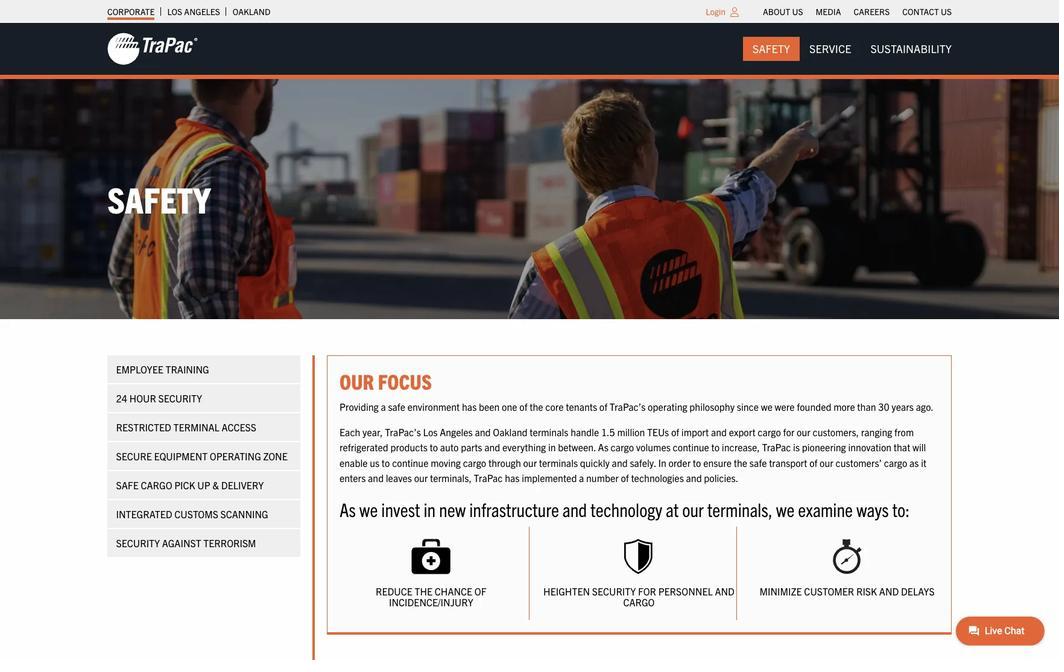 Task type: locate. For each thing, give the bounding box(es) containing it.
us right contact
[[941, 6, 952, 17]]

to right us
[[382, 457, 390, 469]]

trapac's up products
[[385, 426, 421, 438]]

is
[[794, 441, 800, 453]]

we
[[761, 401, 773, 413], [360, 497, 378, 521], [777, 497, 795, 521]]

more
[[834, 401, 856, 413]]

1 horizontal spatial trapac's
[[610, 401, 646, 413]]

to:
[[893, 497, 910, 521]]

0 horizontal spatial we
[[360, 497, 378, 521]]

to
[[430, 441, 438, 453], [712, 441, 720, 453], [382, 457, 390, 469], [693, 457, 702, 469]]

1 vertical spatial in
[[424, 497, 436, 521]]

oakland inside each year, trapac's los angeles and oakland terminals handle 1.5 million teus of import and export cargo for our customers, ranging from refrigerated products to auto parts and everything in between. as cargo volumes continue to increase, trapac is pioneering innovation that will enable us to continue moving cargo through our terminals quickly and safely. in order to ensure the safe transport of our customers' cargo as it enters and leaves our terminals, trapac has implemented a number of technologies and policies.
[[493, 426, 528, 438]]

security up restricted terminal access
[[159, 392, 203, 404]]

security inside 24 hour security "link"
[[159, 392, 203, 404]]

0 horizontal spatial a
[[381, 401, 386, 413]]

1 horizontal spatial trapac
[[762, 441, 791, 453]]

0 vertical spatial menu bar
[[757, 3, 959, 20]]

number
[[587, 472, 619, 484]]

terminals, down policies. on the right of the page
[[708, 497, 773, 521]]

continue down products
[[392, 457, 429, 469]]

0 horizontal spatial terminals,
[[430, 472, 472, 484]]

light image
[[731, 7, 739, 17]]

1 vertical spatial los
[[423, 426, 438, 438]]

cargo left for
[[758, 426, 781, 438]]

2 us from the left
[[941, 6, 952, 17]]

terminals
[[530, 426, 569, 438], [539, 457, 578, 469]]

pick
[[175, 479, 196, 491]]

security
[[159, 392, 203, 404], [116, 537, 160, 549]]

our
[[797, 426, 811, 438], [523, 457, 537, 469], [820, 457, 834, 469], [414, 472, 428, 484], [683, 497, 704, 521]]

0 horizontal spatial trapac's
[[385, 426, 421, 438]]

oakland up everything
[[493, 426, 528, 438]]

1 horizontal spatial angeles
[[440, 426, 473, 438]]

1 horizontal spatial us
[[941, 6, 952, 17]]

safe down increase,
[[750, 457, 767, 469]]

cargo
[[624, 596, 655, 608]]

has inside each year, trapac's los angeles and oakland terminals handle 1.5 million teus of import and export cargo for our customers, ranging from refrigerated products to auto parts and everything in between. as cargo volumes continue to increase, trapac is pioneering innovation that will enable us to continue moving cargo through our terminals quickly and safely. in order to ensure the safe transport of our customers' cargo as it enters and leaves our terminals, trapac has implemented a number of technologies and policies.
[[505, 472, 520, 484]]

trapac up transport
[[762, 441, 791, 453]]

0 horizontal spatial safety
[[107, 177, 211, 221]]

0 vertical spatial angeles
[[184, 6, 220, 17]]

has left been
[[462, 401, 477, 413]]

restricted terminal access link
[[107, 413, 301, 441]]

we left invest
[[360, 497, 378, 521]]

continue down import
[[673, 441, 710, 453]]

of right tenants
[[600, 401, 608, 413]]

0 vertical spatial has
[[462, 401, 477, 413]]

as down the 1.5
[[598, 441, 609, 453]]

export
[[729, 426, 756, 438]]

0 horizontal spatial and
[[715, 586, 735, 598]]

safe
[[388, 401, 406, 413], [750, 457, 767, 469]]

trapac's up million
[[610, 401, 646, 413]]

0 horizontal spatial continue
[[392, 457, 429, 469]]

los up corporate image
[[167, 6, 182, 17]]

chance
[[435, 586, 473, 598]]

teus
[[647, 426, 669, 438]]

1 vertical spatial a
[[579, 472, 584, 484]]

secure equipment operating zone link
[[107, 442, 301, 470]]

the inside each year, trapac's los angeles and oakland terminals handle 1.5 million teus of import and export cargo for our customers, ranging from refrigerated products to auto parts and everything in between. as cargo volumes continue to increase, trapac is pioneering innovation that will enable us to continue moving cargo through our terminals quickly and safely. in order to ensure the safe transport of our customers' cargo as it enters and leaves our terminals, trapac has implemented a number of technologies and policies.
[[734, 457, 748, 469]]

1 vertical spatial terminals,
[[708, 497, 773, 521]]

the down increase,
[[734, 457, 748, 469]]

a down quickly
[[579, 472, 584, 484]]

trapac
[[762, 441, 791, 453], [474, 472, 503, 484]]

0 horizontal spatial us
[[793, 6, 804, 17]]

as down the 'enters'
[[340, 497, 356, 521]]

implemented
[[522, 472, 577, 484]]

1 vertical spatial terminals
[[539, 457, 578, 469]]

1 horizontal spatial los
[[423, 426, 438, 438]]

1 vertical spatial menu bar
[[743, 37, 962, 61]]

minimize
[[760, 586, 802, 598]]

oakland right los angeles link on the top
[[233, 6, 271, 17]]

1 vertical spatial as
[[340, 497, 356, 521]]

access
[[222, 421, 257, 433]]

menu bar
[[757, 3, 959, 20], [743, 37, 962, 61]]

menu bar containing safety
[[743, 37, 962, 61]]

and left export
[[711, 426, 727, 438]]

0 vertical spatial the
[[530, 401, 543, 413]]

1 horizontal spatial safety
[[753, 42, 791, 56]]

integrated
[[116, 508, 173, 520]]

0 horizontal spatial in
[[424, 497, 436, 521]]

that
[[894, 441, 911, 453]]

ago.
[[916, 401, 934, 413]]

terminals,
[[430, 472, 472, 484], [708, 497, 773, 521]]

0 vertical spatial terminals
[[530, 426, 569, 438]]

and down implemented
[[563, 497, 587, 521]]

since
[[737, 401, 759, 413]]

1 vertical spatial security
[[116, 537, 160, 549]]

each
[[340, 426, 361, 438]]

and up parts
[[475, 426, 491, 438]]

us for about us
[[793, 6, 804, 17]]

and right personnel
[[715, 586, 735, 598]]

us for contact us
[[941, 6, 952, 17]]

employee
[[116, 363, 164, 375]]

it
[[922, 457, 927, 469]]

our focus
[[340, 368, 432, 394]]

and right risk at right bottom
[[880, 586, 899, 598]]

0 vertical spatial los
[[167, 6, 182, 17]]

parts
[[461, 441, 483, 453]]

1 horizontal spatial safe
[[750, 457, 767, 469]]

1 horizontal spatial the
[[734, 457, 748, 469]]

corporate
[[107, 6, 155, 17]]

import
[[682, 426, 709, 438]]

founded
[[797, 401, 832, 413]]

0 vertical spatial in
[[548, 441, 556, 453]]

restricted
[[116, 421, 172, 433]]

and down the order
[[686, 472, 702, 484]]

1 horizontal spatial in
[[548, 441, 556, 453]]

0 horizontal spatial trapac
[[474, 472, 503, 484]]

0 vertical spatial as
[[598, 441, 609, 453]]

1 vertical spatial the
[[734, 457, 748, 469]]

1 horizontal spatial we
[[761, 401, 773, 413]]

1 vertical spatial trapac's
[[385, 426, 421, 438]]

core
[[546, 401, 564, 413]]

1 vertical spatial angeles
[[440, 426, 473, 438]]

of
[[520, 401, 528, 413], [600, 401, 608, 413], [672, 426, 680, 438], [810, 457, 818, 469], [621, 472, 629, 484]]

the left core
[[530, 401, 543, 413]]

auto
[[440, 441, 459, 453]]

login
[[706, 6, 726, 17]]

invest
[[382, 497, 420, 521]]

customers'
[[836, 457, 882, 469]]

terminals down core
[[530, 426, 569, 438]]

1 vertical spatial oakland
[[493, 426, 528, 438]]

1 vertical spatial continue
[[392, 457, 429, 469]]

0 vertical spatial terminals,
[[430, 472, 472, 484]]

in left between.
[[548, 441, 556, 453]]

has down through
[[505, 472, 520, 484]]

cargo down million
[[611, 441, 634, 453]]

careers link
[[854, 3, 890, 20]]

trapac down through
[[474, 472, 503, 484]]

1 horizontal spatial oakland
[[493, 426, 528, 438]]

login link
[[706, 6, 726, 17]]

0 vertical spatial trapac
[[762, 441, 791, 453]]

our right leaves
[[414, 472, 428, 484]]

angeles up auto
[[440, 426, 473, 438]]

of right teus
[[672, 426, 680, 438]]

1 horizontal spatial a
[[579, 472, 584, 484]]

in
[[548, 441, 556, 453], [424, 497, 436, 521]]

year,
[[363, 426, 383, 438]]

and down us
[[368, 472, 384, 484]]

everything
[[503, 441, 546, 453]]

and up through
[[485, 441, 500, 453]]

1 and from the left
[[715, 586, 735, 598]]

corporate image
[[107, 32, 198, 66]]

0 vertical spatial oakland
[[233, 6, 271, 17]]

0 vertical spatial safety
[[753, 42, 791, 56]]

1 horizontal spatial and
[[880, 586, 899, 598]]

angeles inside los angeles link
[[184, 6, 220, 17]]

a right providing
[[381, 401, 386, 413]]

24 hour security link
[[107, 384, 301, 412]]

integrated customs scanning link
[[107, 500, 301, 528]]

terminals, down moving
[[430, 472, 472, 484]]

providing a safe environment has been one of the core tenants of trapac's operating philosophy since we were founded more than 30 years ago.
[[340, 401, 934, 413]]

security down integrated
[[116, 537, 160, 549]]

incidence/injury
[[389, 596, 474, 608]]

hour
[[130, 392, 156, 404]]

los angeles
[[167, 6, 220, 17]]

0 vertical spatial security
[[159, 392, 203, 404]]

1 horizontal spatial continue
[[673, 441, 710, 453]]

los inside each year, trapac's los angeles and oakland terminals handle 1.5 million teus of import and export cargo for our customers, ranging from refrigerated products to auto parts and everything in between. as cargo volumes continue to increase, trapac is pioneering innovation that will enable us to continue moving cargo through our terminals quickly and safely. in order to ensure the safe transport of our customers' cargo as it enters and leaves our terminals, trapac has implemented a number of technologies and policies.
[[423, 426, 438, 438]]

los down environment at bottom
[[423, 426, 438, 438]]

los
[[167, 6, 182, 17], [423, 426, 438, 438]]

focus
[[378, 368, 432, 394]]

of right number on the bottom
[[621, 472, 629, 484]]

0 horizontal spatial los
[[167, 6, 182, 17]]

cargo
[[758, 426, 781, 438], [611, 441, 634, 453], [463, 457, 487, 469], [885, 457, 908, 469]]

0 horizontal spatial angeles
[[184, 6, 220, 17]]

to right the order
[[693, 457, 702, 469]]

us right about
[[793, 6, 804, 17]]

1 horizontal spatial as
[[598, 441, 609, 453]]

our down everything
[[523, 457, 537, 469]]

service link
[[800, 37, 861, 61]]

safety inside menu item
[[753, 42, 791, 56]]

from
[[895, 426, 914, 438]]

and
[[715, 586, 735, 598], [880, 586, 899, 598]]

security against terrorism link
[[107, 529, 301, 557]]

to left auto
[[430, 441, 438, 453]]

1 vertical spatial has
[[505, 472, 520, 484]]

terminals, inside each year, trapac's los angeles and oakland terminals handle 1.5 million teus of import and export cargo for our customers, ranging from refrigerated products to auto parts and everything in between. as cargo volumes continue to increase, trapac is pioneering innovation that will enable us to continue moving cargo through our terminals quickly and safely. in order to ensure the safe transport of our customers' cargo as it enters and leaves our terminals, trapac has implemented a number of technologies and policies.
[[430, 472, 472, 484]]

we left the examine
[[777, 497, 795, 521]]

in inside each year, trapac's los angeles and oakland terminals handle 1.5 million teus of import and export cargo for our customers, ranging from refrigerated products to auto parts and everything in between. as cargo volumes continue to increase, trapac is pioneering innovation that will enable us to continue moving cargo through our terminals quickly and safely. in order to ensure the safe transport of our customers' cargo as it enters and leaves our terminals, trapac has implemented a number of technologies and policies.
[[548, 441, 556, 453]]

innovation
[[849, 441, 892, 453]]

safety link
[[743, 37, 800, 61]]

we left were
[[761, 401, 773, 413]]

1 vertical spatial safe
[[750, 457, 767, 469]]

as
[[910, 457, 919, 469]]

safe down focus
[[388, 401, 406, 413]]

angeles left oakland link
[[184, 6, 220, 17]]

as
[[598, 441, 609, 453], [340, 497, 356, 521]]

policies.
[[704, 472, 739, 484]]

terminals up implemented
[[539, 457, 578, 469]]

safety menu item
[[743, 37, 800, 61]]

against
[[162, 537, 202, 549]]

continue
[[673, 441, 710, 453], [392, 457, 429, 469]]

0 horizontal spatial oakland
[[233, 6, 271, 17]]

cargo down parts
[[463, 457, 487, 469]]

heighten
[[544, 586, 590, 598]]

menu bar down 'careers' 'link'
[[743, 37, 962, 61]]

1 us from the left
[[793, 6, 804, 17]]

in left new
[[424, 497, 436, 521]]

0 horizontal spatial safe
[[388, 401, 406, 413]]

1 horizontal spatial has
[[505, 472, 520, 484]]

as we invest in new infrastructure and technology at our terminals, we examine ways to:
[[340, 497, 910, 521]]

menu bar up service at top
[[757, 3, 959, 20]]

risk
[[857, 586, 878, 598]]

0 horizontal spatial has
[[462, 401, 477, 413]]

and inside heighten security for personnel and cargo
[[715, 586, 735, 598]]

tenants
[[566, 401, 598, 413]]



Task type: vqa. For each thing, say whether or not it's contained in the screenshot.
INDUSTRY,
no



Task type: describe. For each thing, give the bounding box(es) containing it.
years
[[892, 401, 914, 413]]

security
[[592, 586, 636, 598]]

about us
[[763, 6, 804, 17]]

&
[[213, 479, 219, 491]]

reduce the chance of incidence/injury
[[376, 586, 487, 608]]

for
[[638, 586, 657, 598]]

to up ensure
[[712, 441, 720, 453]]

zone
[[264, 450, 288, 462]]

enable
[[340, 457, 368, 469]]

1.5
[[602, 426, 615, 438]]

menu bar containing about us
[[757, 3, 959, 20]]

employee training link
[[107, 355, 301, 383]]

training
[[166, 363, 210, 375]]

philosophy
[[690, 401, 735, 413]]

and left safely.
[[612, 457, 628, 469]]

transport
[[769, 457, 808, 469]]

ranging
[[862, 426, 893, 438]]

through
[[489, 457, 521, 469]]

safe inside each year, trapac's los angeles and oakland terminals handle 1.5 million teus of import and export cargo for our customers, ranging from refrigerated products to auto parts and everything in between. as cargo volumes continue to increase, trapac is pioneering innovation that will enable us to continue moving cargo through our terminals quickly and safely. in order to ensure the safe transport of our customers' cargo as it enters and leaves our terminals, trapac has implemented a number of technologies and policies.
[[750, 457, 767, 469]]

examine
[[799, 497, 853, 521]]

angeles inside each year, trapac's los angeles and oakland terminals handle 1.5 million teus of import and export cargo for our customers, ranging from refrigerated products to auto parts and everything in between. as cargo volumes continue to increase, trapac is pioneering innovation that will enable us to continue moving cargo through our terminals quickly and safely. in order to ensure the safe transport of our customers' cargo as it enters and leaves our terminals, trapac has implemented a number of technologies and policies.
[[440, 426, 473, 438]]

media link
[[816, 3, 842, 20]]

leaves
[[386, 472, 412, 484]]

our down pioneering
[[820, 457, 834, 469]]

service
[[810, 42, 852, 56]]

0 vertical spatial safe
[[388, 401, 406, 413]]

heighten security for personnel and cargo
[[544, 586, 735, 608]]

scanning
[[221, 508, 269, 520]]

of
[[475, 586, 487, 598]]

contact us link
[[903, 3, 952, 20]]

pioneering
[[802, 441, 847, 453]]

corporate link
[[107, 3, 155, 20]]

security inside security against terrorism link
[[116, 537, 160, 549]]

careers
[[854, 6, 890, 17]]

safe cargo pick up & delivery
[[116, 479, 264, 491]]

delays
[[902, 586, 935, 598]]

safely.
[[630, 457, 656, 469]]

about
[[763, 6, 791, 17]]

trapac's inside each year, trapac's los angeles and oakland terminals handle 1.5 million teus of import and export cargo for our customers, ranging from refrigerated products to auto parts and everything in between. as cargo volumes continue to increase, trapac is pioneering innovation that will enable us to continue moving cargo through our terminals quickly and safely. in order to ensure the safe transport of our customers' cargo as it enters and leaves our terminals, trapac has implemented a number of technologies and policies.
[[385, 426, 421, 438]]

customer
[[805, 586, 855, 598]]

equipment
[[154, 450, 208, 462]]

in
[[659, 457, 667, 469]]

the
[[415, 586, 433, 598]]

million
[[618, 426, 645, 438]]

0 vertical spatial trapac's
[[610, 401, 646, 413]]

0 horizontal spatial as
[[340, 497, 356, 521]]

technology
[[591, 497, 663, 521]]

our right "at"
[[683, 497, 704, 521]]

up
[[198, 479, 211, 491]]

products
[[391, 441, 428, 453]]

refrigerated
[[340, 441, 389, 453]]

0 vertical spatial a
[[381, 401, 386, 413]]

2 horizontal spatial we
[[777, 497, 795, 521]]

about us link
[[763, 3, 804, 20]]

restricted terminal access
[[116, 421, 257, 433]]

operating
[[648, 401, 688, 413]]

providing
[[340, 401, 379, 413]]

1 horizontal spatial terminals,
[[708, 497, 773, 521]]

a inside each year, trapac's los angeles and oakland terminals handle 1.5 million teus of import and export cargo for our customers, ranging from refrigerated products to auto parts and everything in between. as cargo volumes continue to increase, trapac is pioneering innovation that will enable us to continue moving cargo through our terminals quickly and safely. in order to ensure the safe transport of our customers' cargo as it enters and leaves our terminals, trapac has implemented a number of technologies and policies.
[[579, 472, 584, 484]]

been
[[479, 401, 500, 413]]

minimize customer risk and delays
[[760, 586, 935, 598]]

1 vertical spatial trapac
[[474, 472, 503, 484]]

contact us
[[903, 6, 952, 17]]

technologies
[[631, 472, 684, 484]]

enters
[[340, 472, 366, 484]]

sustainability link
[[861, 37, 962, 61]]

ensure
[[704, 457, 732, 469]]

safe
[[116, 479, 139, 491]]

2 and from the left
[[880, 586, 899, 598]]

cargo down that
[[885, 457, 908, 469]]

0 vertical spatial continue
[[673, 441, 710, 453]]

of down pioneering
[[810, 457, 818, 469]]

0 horizontal spatial the
[[530, 401, 543, 413]]

of right one
[[520, 401, 528, 413]]

contact
[[903, 6, 939, 17]]

for
[[784, 426, 795, 438]]

will
[[913, 441, 927, 453]]

increase,
[[722, 441, 760, 453]]

terminal
[[174, 421, 220, 433]]

our right for
[[797, 426, 811, 438]]

moving
[[431, 457, 461, 469]]

at
[[666, 497, 679, 521]]

personnel
[[659, 586, 713, 598]]

were
[[775, 401, 795, 413]]

operating
[[210, 450, 261, 462]]

terrorism
[[204, 537, 257, 549]]

employee training
[[116, 363, 210, 375]]

as inside each year, trapac's los angeles and oakland terminals handle 1.5 million teus of import and export cargo for our customers, ranging from refrigerated products to auto parts and everything in between. as cargo volumes continue to increase, trapac is pioneering innovation that will enable us to continue moving cargo through our terminals quickly and safely. in order to ensure the safe transport of our customers' cargo as it enters and leaves our terminals, trapac has implemented a number of technologies and policies.
[[598, 441, 609, 453]]

environment
[[408, 401, 460, 413]]

than
[[858, 401, 877, 413]]

quickly
[[580, 457, 610, 469]]

1 vertical spatial safety
[[107, 177, 211, 221]]

secure equipment operating zone
[[116, 450, 288, 462]]

24
[[116, 392, 128, 404]]

media
[[816, 6, 842, 17]]

security against terrorism
[[116, 537, 257, 549]]

24 hour security
[[116, 392, 203, 404]]

new
[[439, 497, 466, 521]]

oakland link
[[233, 3, 271, 20]]



